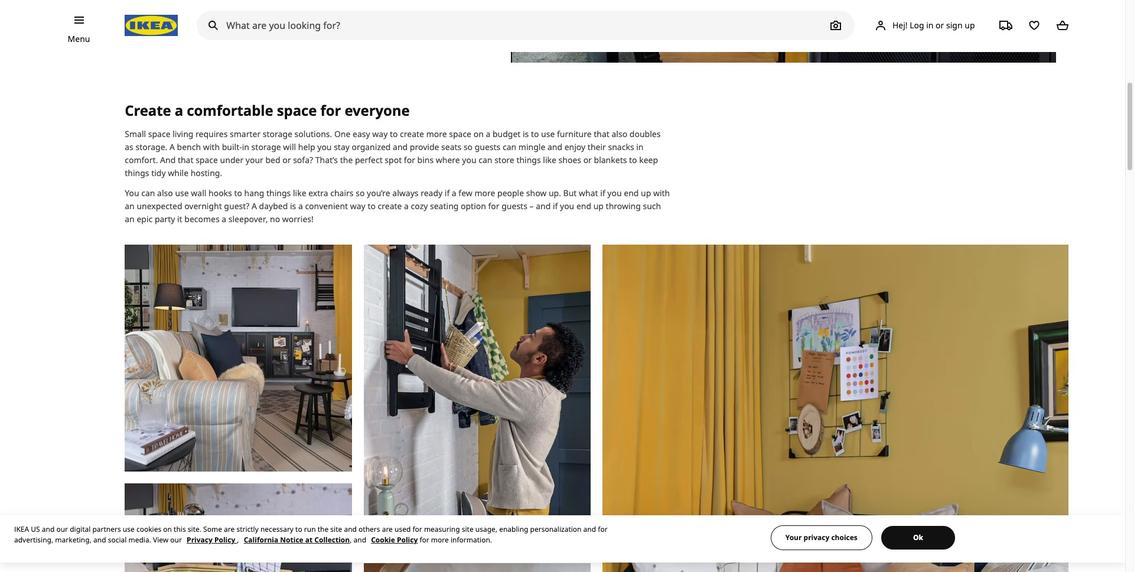 Task type: locate. For each thing, give the bounding box(es) containing it.
measuring
[[424, 524, 460, 534]]

0 vertical spatial more
[[427, 128, 447, 140]]

people
[[498, 187, 524, 199]]

a inside you can also use wall hooks to hang things like extra chairs so you're always ready if a few more people show up. but what if you end up with an unexpected overnight guest? a daybed is a convenient way to create a cozy seating option for guests – and if you end up throwing such an epic party it becomes a sleepover, no worries!
[[252, 200, 257, 212]]

if up seating
[[445, 187, 450, 199]]

their
[[588, 141, 606, 153]]

way down chairs
[[350, 200, 366, 212]]

1 vertical spatial a
[[252, 200, 257, 212]]

with up such
[[654, 187, 670, 199]]

0 vertical spatial the
[[340, 154, 353, 166]]

1 horizontal spatial can
[[479, 154, 493, 166]]

on left budget
[[474, 128, 484, 140]]

2 vertical spatial up
[[594, 200, 604, 212]]

1 vertical spatial with
[[654, 187, 670, 199]]

0 horizontal spatial that
[[178, 154, 194, 166]]

1 horizontal spatial like
[[543, 154, 557, 166]]

can right you
[[141, 187, 155, 199]]

your
[[246, 154, 264, 166]]

0 vertical spatial room setting image
[[511, 0, 1057, 62]]

0 horizontal spatial up
[[594, 200, 604, 212]]

few
[[459, 187, 473, 199]]

0 horizontal spatial ,
[[237, 535, 239, 545]]

site
[[331, 524, 342, 534], [462, 524, 474, 534]]

is up worries!
[[290, 200, 296, 212]]

1 vertical spatial room setting image
[[125, 245, 352, 472]]

small
[[125, 128, 146, 140]]

things up daybed
[[267, 187, 291, 199]]

you
[[125, 187, 139, 199]]

0 horizontal spatial in
[[242, 141, 249, 153]]

1 policy from the left
[[215, 535, 235, 545]]

ok button
[[882, 526, 956, 550]]

a left the few
[[452, 187, 457, 199]]

2 vertical spatial use
[[123, 524, 135, 534]]

bed
[[266, 154, 281, 166]]

space up the solutions.
[[277, 100, 317, 120]]

menu button
[[68, 33, 90, 46]]

ikea
[[14, 524, 29, 534]]

0 horizontal spatial the
[[318, 524, 329, 534]]

to down the you're
[[368, 200, 376, 212]]

and right personalization
[[584, 524, 596, 534]]

1 horizontal spatial things
[[267, 187, 291, 199]]

1 vertical spatial things
[[125, 167, 149, 179]]

a
[[175, 100, 183, 120], [486, 128, 491, 140], [452, 187, 457, 199], [298, 200, 303, 212], [404, 200, 409, 212], [222, 213, 226, 225]]

create
[[400, 128, 424, 140], [378, 200, 402, 212]]

is inside small space living requires smarter storage solutions. one easy way to create more space on a budget is to use furniture that also doubles as storage. a bench with built-in storage will help you stay organized and provide seats so guests can mingle and enjoy their snacks in comfort. and that space under your bed or sofa? that's the perfect spot for bins where you can store things like shoes or blankets to keep things tidy while hosting.
[[523, 128, 529, 140]]

1 horizontal spatial up
[[641, 187, 652, 199]]

store
[[495, 154, 515, 166]]

in down doubles
[[637, 141, 644, 153]]

cozy
[[411, 200, 428, 212]]

for up one
[[321, 100, 341, 120]]

shoes
[[559, 154, 582, 166]]

budget
[[493, 128, 521, 140]]

1 vertical spatial that
[[178, 154, 194, 166]]

policy down used
[[397, 535, 418, 545]]

create inside small space living requires smarter storage solutions. one easy way to create more space on a budget is to use furniture that also doubles as storage. a bench with built-in storage will help you stay organized and provide seats so guests can mingle and enjoy their snacks in comfort. and that space under your bed or sofa? that's the perfect spot for bins where you can store things like shoes or blankets to keep things tidy while hosting.
[[400, 128, 424, 140]]

privacy policy , california notice at collection , and cookie policy for more information.
[[187, 535, 492, 545]]

can left store
[[479, 154, 493, 166]]

in down smarter
[[242, 141, 249, 153]]

and up privacy policy , california notice at collection , and cookie policy for more information. at left
[[344, 524, 357, 534]]

and up shoes
[[548, 141, 563, 153]]

with
[[203, 141, 220, 153], [654, 187, 670, 199]]

2 vertical spatial can
[[141, 187, 155, 199]]

cookie
[[371, 535, 395, 545]]

storage
[[263, 128, 293, 140], [252, 141, 281, 153]]

1 horizontal spatial are
[[382, 524, 393, 534]]

partners
[[92, 524, 121, 534]]

but
[[564, 187, 577, 199]]

up down what
[[594, 200, 604, 212]]

overnight
[[184, 200, 222, 212]]

more down measuring
[[431, 535, 449, 545]]

our down 'this'
[[170, 535, 182, 545]]

also up unexpected
[[157, 187, 173, 199]]

, down strictly
[[237, 535, 239, 545]]

space up seats
[[449, 128, 472, 140]]

2 vertical spatial things
[[267, 187, 291, 199]]

1 horizontal spatial on
[[474, 128, 484, 140]]

more inside you can also use wall hooks to hang things like extra chairs so you're always ready if a few more people show up. but what if you end up with an unexpected overnight guest? a daybed is a convenient way to create a cozy seating option for guests – and if you end up throwing such an epic party it becomes a sleepover, no worries!
[[475, 187, 496, 199]]

if right what
[[601, 187, 606, 199]]

1 horizontal spatial is
[[523, 128, 529, 140]]

0 vertical spatial can
[[503, 141, 517, 153]]

a down guest?
[[222, 213, 226, 225]]

california notice at collection link
[[244, 535, 350, 545]]

collection
[[315, 535, 350, 545]]

can down budget
[[503, 141, 517, 153]]

more for information.
[[431, 535, 449, 545]]

so
[[464, 141, 473, 153], [356, 187, 365, 199]]

1 vertical spatial like
[[293, 187, 306, 199]]

0 horizontal spatial are
[[224, 524, 235, 534]]

space
[[277, 100, 317, 120], [148, 128, 171, 140], [449, 128, 472, 140], [196, 154, 218, 166]]

and
[[393, 141, 408, 153], [548, 141, 563, 153], [536, 200, 551, 212], [42, 524, 55, 534], [344, 524, 357, 534], [584, 524, 596, 534], [93, 535, 106, 545], [354, 535, 366, 545]]

storage up will
[[263, 128, 293, 140]]

are up cookie
[[382, 524, 393, 534]]

space up "hosting."
[[196, 154, 218, 166]]

1 horizontal spatial policy
[[397, 535, 418, 545]]

0 vertical spatial is
[[523, 128, 529, 140]]

epic
[[137, 213, 153, 225]]

1 vertical spatial also
[[157, 187, 173, 199]]

1 horizontal spatial that
[[594, 128, 610, 140]]

the right run
[[318, 524, 329, 534]]

0 horizontal spatial is
[[290, 200, 296, 212]]

a
[[170, 141, 175, 153], [252, 200, 257, 212]]

2 policy from the left
[[397, 535, 418, 545]]

things down mingle
[[517, 154, 541, 166]]

rolling cart image
[[125, 484, 352, 572]]

0 vertical spatial with
[[203, 141, 220, 153]]

like left extra
[[293, 187, 306, 199]]

1 horizontal spatial our
[[170, 535, 182, 545]]

2 vertical spatial more
[[431, 535, 449, 545]]

0 horizontal spatial a
[[170, 141, 175, 153]]

sleepover,
[[229, 213, 268, 225]]

2 horizontal spatial things
[[517, 154, 541, 166]]

1 vertical spatial use
[[175, 187, 189, 199]]

or down their
[[584, 154, 592, 166]]

0 horizontal spatial can
[[141, 187, 155, 199]]

your
[[786, 533, 802, 543]]

hej!
[[893, 19, 908, 31]]

0 horizontal spatial policy
[[215, 535, 235, 545]]

0 vertical spatial up
[[965, 19, 976, 31]]

0 horizontal spatial site
[[331, 524, 342, 534]]

this
[[174, 524, 186, 534]]

to
[[390, 128, 398, 140], [531, 128, 539, 140], [629, 154, 637, 166], [234, 187, 242, 199], [368, 200, 376, 212], [296, 524, 302, 534]]

0 vertical spatial an
[[125, 200, 135, 212]]

1 horizontal spatial way
[[373, 128, 388, 140]]

or left sign
[[936, 19, 945, 31]]

the down stay
[[340, 154, 353, 166]]

0 vertical spatial end
[[624, 187, 639, 199]]

0 vertical spatial so
[[464, 141, 473, 153]]

use up mingle
[[541, 128, 555, 140]]

and right –
[[536, 200, 551, 212]]

end down what
[[577, 200, 592, 212]]

so inside you can also use wall hooks to hang things like extra chairs so you're always ready if a few more people show up. but what if you end up with an unexpected overnight guest? a daybed is a convenient way to create a cozy seating option for guests – and if you end up throwing such an epic party it becomes a sleepover, no worries!
[[356, 187, 365, 199]]

1 vertical spatial guests
[[502, 200, 528, 212]]

policy down some
[[215, 535, 235, 545]]

things down comfort.
[[125, 167, 149, 179]]

things
[[517, 154, 541, 166], [125, 167, 149, 179], [267, 187, 291, 199]]

so right chairs
[[356, 187, 365, 199]]

0 horizontal spatial so
[[356, 187, 365, 199]]

2 horizontal spatial use
[[541, 128, 555, 140]]

1 horizontal spatial ,
[[350, 535, 352, 545]]

1 horizontal spatial the
[[340, 154, 353, 166]]

a up and
[[170, 141, 175, 153]]

on
[[474, 128, 484, 140], [163, 524, 172, 534]]

or
[[936, 19, 945, 31], [283, 154, 291, 166], [584, 154, 592, 166]]

0 vertical spatial things
[[517, 154, 541, 166]]

use up "media."
[[123, 524, 135, 534]]

0 vertical spatial a
[[170, 141, 175, 153]]

option
[[461, 200, 486, 212]]

an down you
[[125, 200, 135, 212]]

others
[[359, 524, 380, 534]]

way up organized
[[373, 128, 388, 140]]

for inside small space living requires smarter storage solutions. one easy way to create more space on a budget is to use furniture that also doubles as storage. a bench with built-in storage will help you stay organized and provide seats so guests can mingle and enjoy their snacks in comfort. and that space under your bed or sofa? that's the perfect spot for bins where you can store things like shoes or blankets to keep things tidy while hosting.
[[404, 154, 415, 166]]

0 horizontal spatial like
[[293, 187, 306, 199]]

for left bins
[[404, 154, 415, 166]]

on left 'this'
[[163, 524, 172, 534]]

guests
[[475, 141, 501, 153], [502, 200, 528, 212]]

1 horizontal spatial room setting image
[[511, 0, 1057, 62]]

1 an from the top
[[125, 200, 135, 212]]

comfort.
[[125, 154, 158, 166]]

us
[[31, 524, 40, 534]]

1 horizontal spatial with
[[654, 187, 670, 199]]

up up such
[[641, 187, 652, 199]]

guests down people
[[502, 200, 528, 212]]

1 horizontal spatial so
[[464, 141, 473, 153]]

are right some
[[224, 524, 235, 534]]

if down up.
[[553, 200, 558, 212]]

so right seats
[[464, 141, 473, 153]]

0 horizontal spatial on
[[163, 524, 172, 534]]

and inside you can also use wall hooks to hang things like extra chairs so you're always ready if a few more people show up. but what if you end up with an unexpected overnight guest? a daybed is a convenient way to create a cozy seating option for guests – and if you end up throwing such an epic party it becomes a sleepover, no worries!
[[536, 200, 551, 212]]

way
[[373, 128, 388, 140], [350, 200, 366, 212]]

create down the you're
[[378, 200, 402, 212]]

ok
[[914, 533, 924, 543]]

0 horizontal spatial way
[[350, 200, 366, 212]]

0 vertical spatial create
[[400, 128, 424, 140]]

use inside small space living requires smarter storage solutions. one easy way to create more space on a budget is to use furniture that also doubles as storage. a bench with built-in storage will help you stay organized and provide seats so guests can mingle and enjoy their snacks in comfort. and that space under your bed or sofa? that's the perfect spot for bins where you can store things like shoes or blankets to keep things tidy while hosting.
[[541, 128, 555, 140]]

0 horizontal spatial with
[[203, 141, 220, 153]]

1 are from the left
[[224, 524, 235, 534]]

an left the epic
[[125, 213, 135, 225]]

also inside small space living requires smarter storage solutions. one easy way to create more space on a budget is to use furniture that also doubles as storage. a bench with built-in storage will help you stay organized and provide seats so guests can mingle and enjoy their snacks in comfort. and that space under your bed or sofa? that's the perfect spot for bins where you can store things like shoes or blankets to keep things tidy while hosting.
[[612, 128, 628, 140]]

0 horizontal spatial guests
[[475, 141, 501, 153]]

the inside ikea us and our digital partners use cookies on this site. some are strictly necessary to run the site and others are used for measuring site usage, enabling personalization and for advertising, marketing, and social media. view our
[[318, 524, 329, 534]]

our up marketing,
[[56, 524, 68, 534]]

at
[[305, 535, 313, 545]]

with inside small space living requires smarter storage solutions. one easy way to create more space on a budget is to use furniture that also doubles as storage. a bench with built-in storage will help you stay organized and provide seats so guests can mingle and enjoy their snacks in comfort. and that space under your bed or sofa? that's the perfect spot for bins where you can store things like shoes or blankets to keep things tidy while hosting.
[[203, 141, 220, 153]]

organized closet image
[[603, 245, 1069, 572]]

1 horizontal spatial also
[[612, 128, 628, 140]]

2 horizontal spatial in
[[927, 19, 934, 31]]

doubles
[[630, 128, 661, 140]]

end up throwing at the top
[[624, 187, 639, 199]]

always
[[393, 187, 419, 199]]

0 vertical spatial like
[[543, 154, 557, 166]]

room setting image
[[511, 0, 1057, 62], [125, 245, 352, 472]]

to inside ikea us and our digital partners use cookies on this site. some are strictly necessary to run the site and others are used for measuring site usage, enabling personalization and for advertising, marketing, and social media. view our
[[296, 524, 302, 534]]

0 vertical spatial also
[[612, 128, 628, 140]]

personalization
[[530, 524, 582, 534]]

more up option
[[475, 187, 496, 199]]

tidy
[[151, 167, 166, 179]]

hang
[[244, 187, 264, 199]]

use left wall
[[175, 187, 189, 199]]

storage up bed
[[252, 141, 281, 153]]

an
[[125, 200, 135, 212], [125, 213, 135, 225]]

or inside hej! log in or sign up link
[[936, 19, 945, 31]]

use
[[541, 128, 555, 140], [175, 187, 189, 199], [123, 524, 135, 534]]

Search by product text field
[[197, 11, 855, 40]]

for right option
[[489, 200, 500, 212]]

None search field
[[197, 11, 855, 40]]

0 vertical spatial way
[[373, 128, 388, 140]]

2 horizontal spatial up
[[965, 19, 976, 31]]

0 vertical spatial use
[[541, 128, 555, 140]]

0 horizontal spatial end
[[577, 200, 592, 212]]

1 vertical spatial create
[[378, 200, 402, 212]]

in inside hej! log in or sign up link
[[927, 19, 934, 31]]

our
[[56, 524, 68, 534], [170, 535, 182, 545]]

create up provide
[[400, 128, 424, 140]]

, left cookie
[[350, 535, 352, 545]]

can
[[503, 141, 517, 153], [479, 154, 493, 166], [141, 187, 155, 199]]

spot
[[385, 154, 402, 166]]

0 horizontal spatial use
[[123, 524, 135, 534]]

that's
[[315, 154, 338, 166]]

0 vertical spatial on
[[474, 128, 484, 140]]

you
[[318, 141, 332, 153], [462, 154, 477, 166], [608, 187, 622, 199], [560, 200, 575, 212]]

marketing,
[[55, 535, 92, 545]]

to left keep
[[629, 154, 637, 166]]

becomes
[[185, 213, 220, 225]]

so inside small space living requires smarter storage solutions. one easy way to create more space on a budget is to use furniture that also doubles as storage. a bench with built-in storage will help you stay organized and provide seats so guests can mingle and enjoy their snacks in comfort. and that space under your bed or sofa? that's the perfect spot for bins where you can store things like shoes or blankets to keep things tidy while hosting.
[[464, 141, 473, 153]]

like
[[543, 154, 557, 166], [293, 187, 306, 199]]

0 vertical spatial that
[[594, 128, 610, 140]]

hej! log in or sign up link
[[860, 14, 990, 37]]

can inside you can also use wall hooks to hang things like extra chairs so you're always ready if a few more people show up. but what if you end up with an unexpected overnight guest? a daybed is a convenient way to create a cozy seating option for guests – and if you end up throwing such an epic party it becomes a sleepover, no worries!
[[141, 187, 155, 199]]

1 horizontal spatial guests
[[502, 200, 528, 212]]

a left budget
[[486, 128, 491, 140]]

0 vertical spatial our
[[56, 524, 68, 534]]

0 vertical spatial guests
[[475, 141, 501, 153]]

run
[[304, 524, 316, 534]]

in right log
[[927, 19, 934, 31]]

site up privacy policy , california notice at collection , and cookie policy for more information. at left
[[331, 524, 342, 534]]

1 vertical spatial so
[[356, 187, 365, 199]]

1 horizontal spatial if
[[553, 200, 558, 212]]

1 horizontal spatial site
[[462, 524, 474, 534]]

ready
[[421, 187, 443, 199]]

1 vertical spatial is
[[290, 200, 296, 212]]

2 site from the left
[[462, 524, 474, 534]]

up right sign
[[965, 19, 976, 31]]

,
[[237, 535, 239, 545], [350, 535, 352, 545]]

more inside small space living requires smarter storage solutions. one easy way to create more space on a budget is to use furniture that also doubles as storage. a bench with built-in storage will help you stay organized and provide seats so guests can mingle and enjoy their snacks in comfort. and that space under your bed or sofa? that's the perfect spot for bins where you can store things like shoes or blankets to keep things tidy while hosting.
[[427, 128, 447, 140]]

2 horizontal spatial or
[[936, 19, 945, 31]]

to up california notice at collection link on the left bottom of the page
[[296, 524, 302, 534]]

site.
[[188, 524, 202, 534]]

the
[[340, 154, 353, 166], [318, 524, 329, 534]]

with down requires
[[203, 141, 220, 153]]

that down the bench
[[178, 154, 194, 166]]

0 horizontal spatial also
[[157, 187, 173, 199]]

that up their
[[594, 128, 610, 140]]

like left shoes
[[543, 154, 557, 166]]

social
[[108, 535, 127, 545]]

1 vertical spatial on
[[163, 524, 172, 534]]

1 vertical spatial more
[[475, 187, 496, 199]]

way inside you can also use wall hooks to hang things like extra chairs so you're always ready if a few more people show up. but what if you end up with an unexpected overnight guest? a daybed is a convenient way to create a cozy seating option for guests – and if you end up throwing such an epic party it becomes a sleepover, no worries!
[[350, 200, 366, 212]]

more up provide
[[427, 128, 447, 140]]

for down measuring
[[420, 535, 430, 545]]

1 horizontal spatial use
[[175, 187, 189, 199]]

you're
[[367, 187, 391, 199]]

also up snacks
[[612, 128, 628, 140]]

or down will
[[283, 154, 291, 166]]

for inside you can also use wall hooks to hang things like extra chairs so you're always ready if a few more people show up. but what if you end up with an unexpected overnight guest? a daybed is a convenient way to create a cozy seating option for guests – and if you end up throwing such an epic party it becomes a sleepover, no worries!
[[489, 200, 500, 212]]

you up throwing at the top
[[608, 187, 622, 199]]

site up the information.
[[462, 524, 474, 534]]

is up mingle
[[523, 128, 529, 140]]

guests up store
[[475, 141, 501, 153]]

also inside you can also use wall hooks to hang things like extra chairs so you're always ready if a few more people show up. but what if you end up with an unexpected overnight guest? a daybed is a convenient way to create a cozy seating option for guests – and if you end up throwing such an epic party it becomes a sleepover, no worries!
[[157, 187, 173, 199]]

a down hang
[[252, 200, 257, 212]]



Task type: vqa. For each thing, say whether or not it's contained in the screenshot.
Out
no



Task type: describe. For each thing, give the bounding box(es) containing it.
hosting.
[[191, 167, 222, 179]]

mingle
[[519, 141, 546, 153]]

2 horizontal spatial if
[[601, 187, 606, 199]]

create inside you can also use wall hooks to hang things like extra chairs so you're always ready if a few more people show up. but what if you end up with an unexpected overnight guest? a daybed is a convenient way to create a cozy seating option for guests – and if you end up throwing such an epic party it becomes a sleepover, no worries!
[[378, 200, 402, 212]]

hooks
[[209, 187, 232, 199]]

sofa?
[[293, 154, 313, 166]]

some
[[203, 524, 222, 534]]

easy
[[353, 128, 370, 140]]

–
[[530, 200, 534, 212]]

space up storage.
[[148, 128, 171, 140]]

for right used
[[413, 524, 422, 534]]

0 horizontal spatial our
[[56, 524, 68, 534]]

will
[[283, 141, 296, 153]]

0 vertical spatial storage
[[263, 128, 293, 140]]

digital
[[70, 524, 91, 534]]

sign
[[947, 19, 963, 31]]

for right personalization
[[598, 524, 608, 534]]

to up mingle
[[531, 128, 539, 140]]

0 horizontal spatial if
[[445, 187, 450, 199]]

bins
[[418, 154, 434, 166]]

your privacy choices
[[786, 533, 858, 543]]

smarter
[[230, 128, 261, 140]]

under
[[220, 154, 244, 166]]

menu
[[68, 33, 90, 44]]

seats
[[442, 141, 462, 153]]

one
[[334, 128, 351, 140]]

daybed
[[259, 200, 288, 212]]

1 horizontal spatial end
[[624, 187, 639, 199]]

strictly
[[237, 524, 259, 534]]

ikea logotype, go to start page image
[[125, 15, 178, 36]]

you down but
[[560, 200, 575, 212]]

usage,
[[476, 524, 498, 534]]

comfortable
[[187, 100, 273, 120]]

to up guest?
[[234, 187, 242, 199]]

a left cozy
[[404, 200, 409, 212]]

keep
[[640, 154, 658, 166]]

more for space
[[427, 128, 447, 140]]

1 vertical spatial storage
[[252, 141, 281, 153]]

notice
[[280, 535, 304, 545]]

extra
[[309, 187, 328, 199]]

2 , from the left
[[350, 535, 352, 545]]

on inside ikea us and our digital partners use cookies on this site. some are strictly necessary to run the site and others are used for measuring site usage, enabling personalization and for advertising, marketing, and social media. view our
[[163, 524, 172, 534]]

information.
[[451, 535, 492, 545]]

to up spot
[[390, 128, 398, 140]]

unexpected
[[137, 200, 182, 212]]

what
[[579, 187, 599, 199]]

use inside you can also use wall hooks to hang things like extra chairs so you're always ready if a few more people show up. but what if you end up with an unexpected overnight guest? a daybed is a convenient way to create a cozy seating option for guests – and if you end up throwing such an epic party it becomes a sleepover, no worries!
[[175, 187, 189, 199]]

snacks
[[608, 141, 635, 153]]

with inside you can also use wall hooks to hang things like extra chairs so you're always ready if a few more people show up. but what if you end up with an unexpected overnight guest? a daybed is a convenient way to create a cozy seating option for guests – and if you end up throwing such an epic party it becomes a sleepover, no worries!
[[654, 187, 670, 199]]

1 vertical spatial can
[[479, 154, 493, 166]]

way inside small space living requires smarter storage solutions. one easy way to create more space on a budget is to use furniture that also doubles as storage. a bench with built-in storage will help you stay organized and provide seats so guests can mingle and enjoy their snacks in comfort. and that space under your bed or sofa? that's the perfect spot for bins where you can store things like shoes or blankets to keep things tidy while hosting.
[[373, 128, 388, 140]]

worries!
[[282, 213, 314, 225]]

and down the partners
[[93, 535, 106, 545]]

cookies
[[136, 524, 161, 534]]

0 horizontal spatial things
[[125, 167, 149, 179]]

1 , from the left
[[237, 535, 239, 545]]

up.
[[549, 187, 561, 199]]

the inside small space living requires smarter storage solutions. one easy way to create more space on a budget is to use furniture that also doubles as storage. a bench with built-in storage will help you stay organized and provide seats so guests can mingle and enjoy their snacks in comfort. and that space under your bed or sofa? that's the perfect spot for bins where you can store things like shoes or blankets to keep things tidy while hosting.
[[340, 154, 353, 166]]

used
[[395, 524, 411, 534]]

party
[[155, 213, 175, 225]]

cookie policy link
[[371, 535, 418, 545]]

california
[[244, 535, 279, 545]]

perfect
[[355, 154, 383, 166]]

privacy policy link
[[187, 535, 237, 545]]

create
[[125, 100, 171, 120]]

is inside you can also use wall hooks to hang things like extra chairs so you're always ready if a few more people show up. but what if you end up with an unexpected overnight guest? a daybed is a convenient way to create a cozy seating option for guests – and if you end up throwing such an epic party it becomes a sleepover, no worries!
[[290, 200, 296, 212]]

small space living requires smarter storage solutions. one easy way to create more space on a budget is to use furniture that also doubles as storage. a bench with built-in storage will help you stay organized and provide seats so guests can mingle and enjoy their snacks in comfort. and that space under your bed or sofa? that's the perfect spot for bins where you can store things like shoes or blankets to keep things tidy while hosting.
[[125, 128, 661, 179]]

view
[[153, 535, 169, 545]]

a up worries!
[[298, 200, 303, 212]]

1 horizontal spatial or
[[584, 154, 592, 166]]

throwing
[[606, 200, 641, 212]]

and up spot
[[393, 141, 408, 153]]

wall
[[191, 187, 207, 199]]

bench
[[177, 141, 201, 153]]

1 vertical spatial our
[[170, 535, 182, 545]]

you can also use wall hooks to hang things like extra chairs so you're always ready if a few more people show up. but what if you end up with an unexpected overnight guest? a daybed is a convenient way to create a cozy seating option for guests – and if you end up throwing such an epic party it becomes a sleepover, no worries!
[[125, 187, 670, 225]]

ikea us and our digital partners use cookies on this site. some are strictly necessary to run the site and others are used for measuring site usage, enabling personalization and for advertising, marketing, and social media. view our
[[14, 524, 608, 545]]

a inside small space living requires smarter storage solutions. one easy way to create more space on a budget is to use furniture that also doubles as storage. a bench with built-in storage will help you stay organized and provide seats so guests can mingle and enjoy their snacks in comfort. and that space under your bed or sofa? that's the perfect spot for bins where you can store things like shoes or blankets to keep things tidy while hosting.
[[170, 141, 175, 153]]

where
[[436, 154, 460, 166]]

media.
[[129, 535, 151, 545]]

1 horizontal spatial in
[[637, 141, 644, 153]]

requires
[[196, 128, 228, 140]]

it
[[177, 213, 182, 225]]

blankets
[[594, 154, 627, 166]]

no
[[270, 213, 280, 225]]

0 horizontal spatial or
[[283, 154, 291, 166]]

guests inside you can also use wall hooks to hang things like extra chairs so you're always ready if a few more people show up. but what if you end up with an unexpected overnight guest? a daybed is a convenient way to create a cozy seating option for guests – and if you end up throwing such an epic party it becomes a sleepover, no worries!
[[502, 200, 528, 212]]

like inside you can also use wall hooks to hang things like extra chairs so you're always ready if a few more people show up. but what if you end up with an unexpected overnight guest? a daybed is a convenient way to create a cozy seating option for guests – and if you end up throwing such an epic party it becomes a sleepover, no worries!
[[293, 187, 306, 199]]

living
[[173, 128, 194, 140]]

guests inside small space living requires smarter storage solutions. one easy way to create more space on a budget is to use furniture that also doubles as storage. a bench with built-in storage will help you stay organized and provide seats so guests can mingle and enjoy their snacks in comfort. and that space under your bed or sofa? that's the perfect spot for bins where you can store things like shoes or blankets to keep things tidy while hosting.
[[475, 141, 501, 153]]

enabling
[[500, 524, 529, 534]]

privacy
[[804, 533, 830, 543]]

furniture
[[557, 128, 592, 140]]

organized
[[352, 141, 391, 153]]

convenient
[[305, 200, 348, 212]]

log
[[910, 19, 925, 31]]

hej! log in or sign up
[[893, 19, 976, 31]]

solutions.
[[295, 128, 332, 140]]

a up living
[[175, 100, 183, 120]]

use inside ikea us and our digital partners use cookies on this site. some are strictly necessary to run the site and others are used for measuring site usage, enabling personalization and for advertising, marketing, and social media. view our
[[123, 524, 135, 534]]

storage.
[[136, 141, 167, 153]]

chairs
[[331, 187, 354, 199]]

on inside small space living requires smarter storage solutions. one easy way to create more space on a budget is to use furniture that also doubles as storage. a bench with built-in storage will help you stay organized and provide seats so guests can mingle and enjoy their snacks in comfort. and that space under your bed or sofa? that's the perfect spot for bins where you can store things like shoes or blankets to keep things tidy while hosting.
[[474, 128, 484, 140]]

a inside small space living requires smarter storage solutions. one easy way to create more space on a budget is to use furniture that also doubles as storage. a bench with built-in storage will help you stay organized and provide seats so guests can mingle and enjoy their snacks in comfort. and that space under your bed or sofa? that's the perfect spot for bins where you can store things like shoes or blankets to keep things tidy while hosting.
[[486, 128, 491, 140]]

2 horizontal spatial can
[[503, 141, 517, 153]]

you up that's
[[318, 141, 332, 153]]

like inside small space living requires smarter storage solutions. one easy way to create more space on a budget is to use furniture that also doubles as storage. a bench with built-in storage will help you stay organized and provide seats so guests can mingle and enjoy their snacks in comfort. and that space under your bed or sofa? that's the perfect spot for bins where you can store things like shoes or blankets to keep things tidy while hosting.
[[543, 154, 557, 166]]

0 horizontal spatial room setting image
[[125, 245, 352, 472]]

choices
[[832, 533, 858, 543]]

built-
[[222, 141, 242, 153]]

person hanging chair on wall hook image
[[364, 245, 591, 552]]

help
[[298, 141, 315, 153]]

necessary
[[261, 524, 294, 534]]

seating
[[430, 200, 459, 212]]

storage box image
[[364, 563, 591, 572]]

2 an from the top
[[125, 213, 135, 225]]

2 are from the left
[[382, 524, 393, 534]]

things inside you can also use wall hooks to hang things like extra chairs so you're always ready if a few more people show up. but what if you end up with an unexpected overnight guest? a daybed is a convenient way to create a cozy seating option for guests – and if you end up throwing such an epic party it becomes a sleepover, no worries!
[[267, 187, 291, 199]]

privacy
[[187, 535, 213, 545]]

and right us
[[42, 524, 55, 534]]

1 vertical spatial end
[[577, 200, 592, 212]]

provide
[[410, 141, 439, 153]]

you right where
[[462, 154, 477, 166]]

and down others
[[354, 535, 366, 545]]

1 vertical spatial up
[[641, 187, 652, 199]]

guest?
[[224, 200, 250, 212]]

1 site from the left
[[331, 524, 342, 534]]

while
[[168, 167, 189, 179]]

create a comfortable space for everyone
[[125, 100, 410, 120]]



